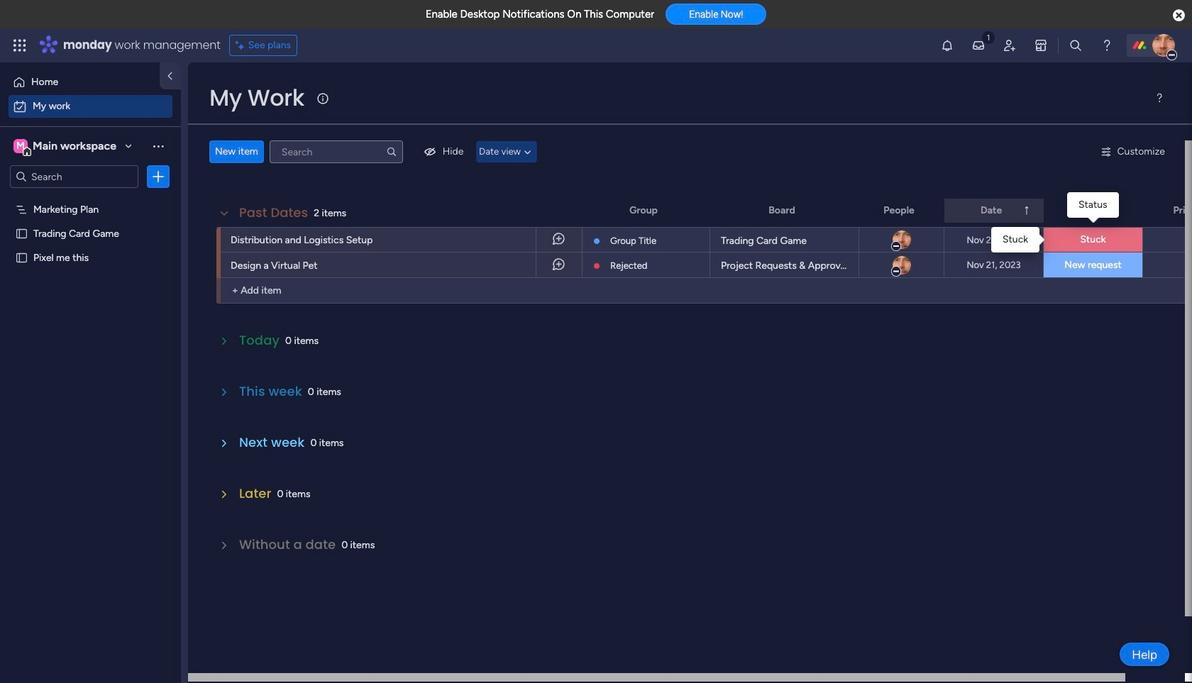 Task type: locate. For each thing, give the bounding box(es) containing it.
0 vertical spatial public board image
[[15, 226, 28, 240]]

james peterson image
[[1152, 34, 1175, 57], [891, 229, 912, 251]]

workspace options image
[[151, 139, 165, 153]]

option
[[9, 71, 151, 94], [9, 95, 172, 118], [0, 196, 181, 199]]

None search field
[[270, 141, 403, 163]]

Filter dashboard by text search field
[[270, 141, 403, 163]]

james peterson image down "dapulse close" image
[[1152, 34, 1175, 57]]

james peterson image up james peterson icon
[[891, 229, 912, 251]]

dapulse close image
[[1173, 9, 1185, 23]]

2 vertical spatial option
[[0, 196, 181, 199]]

search everything image
[[1069, 38, 1083, 53]]

monday marketplace image
[[1034, 38, 1048, 53]]

workspace selection element
[[13, 138, 119, 156]]

column header
[[945, 199, 1044, 223]]

2 public board image from the top
[[15, 251, 28, 264]]

1 vertical spatial public board image
[[15, 251, 28, 264]]

sort image
[[1021, 205, 1033, 216]]

search image
[[386, 146, 397, 158]]

1 vertical spatial james peterson image
[[891, 229, 912, 251]]

menu image
[[1154, 92, 1165, 104]]

options image
[[151, 170, 165, 184]]

1 image
[[982, 29, 995, 45]]

public board image
[[15, 226, 28, 240], [15, 251, 28, 264]]

list box
[[0, 194, 181, 461]]

help image
[[1100, 38, 1114, 53]]

0 vertical spatial james peterson image
[[1152, 34, 1175, 57]]



Task type: vqa. For each thing, say whether or not it's contained in the screenshot.
the Workspace image
yes



Task type: describe. For each thing, give the bounding box(es) containing it.
1 horizontal spatial james peterson image
[[1152, 34, 1175, 57]]

notifications image
[[940, 38, 954, 53]]

select product image
[[13, 38, 27, 53]]

james peterson image
[[891, 254, 912, 276]]

Search in workspace field
[[30, 169, 119, 185]]

0 horizontal spatial james peterson image
[[891, 229, 912, 251]]

1 vertical spatial option
[[9, 95, 172, 118]]

0 vertical spatial option
[[9, 71, 151, 94]]

invite members image
[[1003, 38, 1017, 53]]

workspace image
[[13, 138, 28, 154]]

update feed image
[[971, 38, 986, 53]]

1 public board image from the top
[[15, 226, 28, 240]]

see plans image
[[235, 38, 248, 53]]



